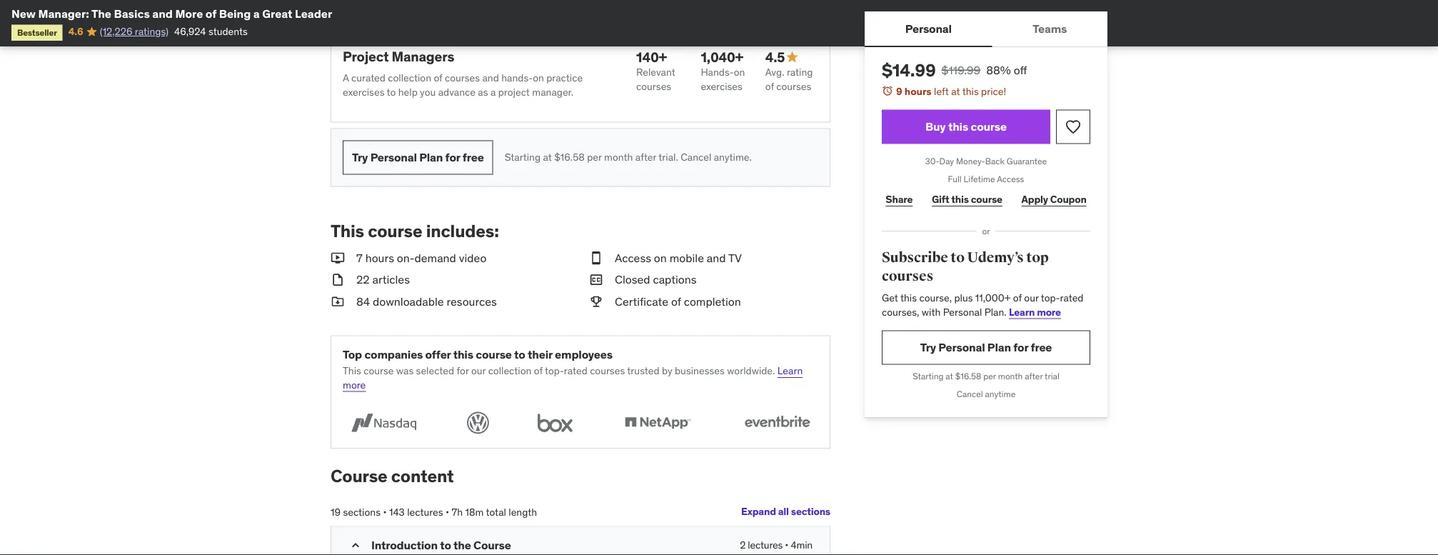 Task type: vqa. For each thing, say whether or not it's contained in the screenshot.
'Development'
no



Task type: describe. For each thing, give the bounding box(es) containing it.
of inside get this course, plus 11,000+ of our top-rated courses, with personal plan.
[[1014, 291, 1022, 304]]

avg.
[[766, 66, 785, 79]]

thrive in your career element
[[331, 0, 831, 187]]

expand
[[742, 505, 776, 518]]

$14.99 $119.99 88% off
[[882, 59, 1028, 81]]

worldwide.
[[727, 364, 775, 377]]

per for trial.
[[587, 151, 602, 164]]

courses inside 140+ relevant courses
[[637, 80, 672, 93]]

left
[[934, 85, 949, 98]]

personal inside button
[[906, 21, 952, 36]]

lifetime
[[964, 174, 996, 185]]

hands-
[[502, 71, 533, 84]]

includes:
[[426, 220, 499, 242]]

more
[[175, 6, 203, 21]]

0 horizontal spatial access
[[615, 251, 652, 265]]

new manager: the basics and more of being a great leader
[[11, 6, 332, 21]]

this for buy
[[949, 119, 969, 134]]

curated
[[352, 71, 386, 84]]

personal inside get this course, plus 11,000+ of our top-rated courses, with personal plan.
[[944, 305, 983, 318]]

introduction
[[371, 538, 438, 552]]

7
[[356, 251, 363, 265]]

7h 18m
[[452, 505, 484, 518]]

small image for certificate of completion
[[589, 294, 604, 310]]

plan.
[[985, 305, 1007, 318]]

22 articles
[[356, 272, 410, 287]]

offer
[[426, 347, 451, 361]]

small image for closed captions
[[589, 272, 604, 288]]

small image inside thrive in your career element
[[785, 50, 800, 64]]

courses inside project managers a curated collection of courses and hands-on practice exercises to help you advance as a project manager.
[[445, 71, 480, 84]]

top- inside get this course, plus 11,000+ of our top-rated courses, with personal plan.
[[1041, 291, 1061, 304]]

ratings)
[[135, 25, 169, 38]]

cancel for anytime
[[957, 388, 984, 400]]

1 vertical spatial rated
[[564, 364, 588, 377]]

bestseller
[[17, 27, 57, 38]]

project
[[343, 47, 389, 65]]

learn for top companies offer this course to their employees
[[778, 364, 803, 377]]

closed captions
[[615, 272, 697, 287]]

companies
[[365, 347, 423, 361]]

1 vertical spatial our
[[471, 364, 486, 377]]

84 downloadable resources
[[356, 294, 497, 309]]

off
[[1014, 63, 1028, 77]]

their
[[528, 347, 553, 361]]

46,924 students
[[174, 25, 248, 38]]

on inside project managers a curated collection of courses and hands-on practice exercises to help you advance as a project manager.
[[533, 71, 544, 84]]

1 vertical spatial course
[[474, 538, 511, 552]]

course up "on-"
[[368, 220, 423, 242]]

leader
[[295, 6, 332, 21]]

4min
[[791, 539, 813, 552]]

our inside get this course, plus 11,000+ of our top-rated courses, with personal plan.
[[1025, 291, 1039, 304]]

1 vertical spatial lectures
[[748, 539, 783, 552]]

this for this course was selected for our collection of top-rated courses trusted by businesses worldwide.
[[343, 364, 361, 377]]

teams button
[[993, 11, 1108, 46]]

great
[[262, 6, 293, 21]]

9
[[897, 85, 903, 98]]

collection inside project managers a curated collection of courses and hands-on practice exercises to help you advance as a project manager.
[[388, 71, 432, 84]]

course left their
[[476, 347, 512, 361]]

2
[[740, 539, 746, 552]]

try personal plan for free inside thrive in your career element
[[352, 150, 484, 165]]

after for trial
[[1025, 371, 1043, 382]]

all
[[779, 505, 789, 518]]

learn more for subscribe to udemy's top courses
[[1010, 305, 1062, 318]]

manager:
[[38, 6, 89, 21]]

cancel for anytime.
[[681, 151, 712, 164]]

access inside 30-day money-back guarantee full lifetime access
[[997, 174, 1025, 185]]

starting at $16.58 per month after trial cancel anytime
[[913, 371, 1060, 400]]

anytime
[[986, 388, 1016, 400]]

resources
[[447, 294, 497, 309]]

selected
[[416, 364, 454, 377]]

30-
[[926, 156, 940, 167]]

of inside avg. rating of courses
[[766, 80, 774, 93]]

more for top companies offer this course to their employees
[[343, 378, 366, 391]]

88%
[[987, 63, 1011, 77]]

0 horizontal spatial top-
[[545, 364, 564, 377]]

length
[[509, 505, 537, 518]]

get this course, plus 11,000+ of our top-rated courses, with personal plan.
[[882, 291, 1084, 318]]

back
[[986, 156, 1005, 167]]

rated inside get this course, plus 11,000+ of our top-rated courses, with personal plan.
[[1061, 291, 1084, 304]]

box image
[[532, 409, 579, 436]]

exercises inside project managers a curated collection of courses and hands-on practice exercises to help you advance as a project manager.
[[343, 85, 385, 98]]

courses inside avg. rating of courses
[[777, 80, 812, 93]]

1 horizontal spatial try personal plan for free link
[[882, 330, 1091, 365]]

at for starting at $16.58 per month after trial. cancel anytime.
[[543, 151, 552, 164]]

closed
[[615, 272, 651, 287]]

being
[[219, 6, 251, 21]]

wishlist image
[[1065, 118, 1082, 135]]

rating
[[787, 66, 813, 79]]

2 sections from the left
[[343, 505, 381, 518]]

30-day money-back guarantee full lifetime access
[[926, 156, 1047, 185]]

help
[[398, 85, 418, 98]]

plus
[[955, 291, 973, 304]]

price!
[[982, 85, 1007, 98]]

(12,226
[[100, 25, 133, 38]]

month for trial.
[[604, 151, 633, 164]]

2 horizontal spatial and
[[707, 251, 726, 265]]

small image for 7 hours on-demand video
[[331, 250, 345, 266]]

1 horizontal spatial try
[[921, 340, 937, 355]]

tab list containing personal
[[865, 11, 1108, 47]]

11,000+
[[976, 291, 1011, 304]]

and inside project managers a curated collection of courses and hands-on practice exercises to help you advance as a project manager.
[[483, 71, 499, 84]]

4.6
[[68, 25, 83, 38]]

netapp image
[[617, 409, 699, 436]]

content
[[391, 465, 454, 486]]

downloadable
[[373, 294, 444, 309]]

to left their
[[514, 347, 526, 361]]

1,040+ hands-on exercises
[[701, 48, 745, 93]]

eventbrite image
[[737, 409, 819, 436]]

money-
[[957, 156, 986, 167]]

on inside the 1,040+ hands-on exercises
[[734, 66, 745, 79]]

1 horizontal spatial try personal plan for free
[[921, 340, 1053, 355]]

courses,
[[882, 305, 920, 318]]

personal up starting at $16.58 per month after trial cancel anytime
[[939, 340, 986, 355]]

this for get
[[901, 291, 917, 304]]

course inside button
[[971, 119, 1007, 134]]

course down lifetime
[[971, 193, 1003, 206]]

guarantee
[[1007, 156, 1047, 167]]

udemy's
[[968, 249, 1024, 266]]

small image for 84 downloadable resources
[[331, 294, 345, 310]]

$16.58 for starting at $16.58 per month after trial cancel anytime
[[956, 371, 982, 382]]

month for trial
[[999, 371, 1023, 382]]

this for this course includes:
[[331, 220, 364, 242]]

introduction to the course
[[371, 538, 511, 552]]

per for trial
[[984, 371, 996, 382]]

new
[[11, 6, 36, 21]]

on-
[[397, 251, 415, 265]]

basics
[[114, 6, 150, 21]]

share button
[[882, 185, 917, 214]]

with
[[922, 305, 941, 318]]

trial
[[1045, 371, 1060, 382]]

4.5
[[766, 48, 785, 66]]

demand
[[415, 251, 456, 265]]

$119.99
[[942, 63, 981, 77]]

plan inside thrive in your career element
[[419, 150, 443, 165]]

the
[[454, 538, 471, 552]]

1,040+
[[701, 48, 744, 66]]

gift
[[932, 193, 950, 206]]

22
[[356, 272, 370, 287]]



Task type: locate. For each thing, give the bounding box(es) containing it.
0 horizontal spatial sections
[[343, 505, 381, 518]]

month inside starting at $16.58 per month after trial cancel anytime
[[999, 371, 1023, 382]]

on up closed captions
[[654, 251, 667, 265]]

top companies offer this course to their employees
[[343, 347, 613, 361]]

1 vertical spatial plan
[[988, 340, 1012, 355]]

1 horizontal spatial top-
[[1041, 291, 1061, 304]]

small image
[[331, 250, 345, 266], [589, 250, 604, 266], [589, 272, 604, 288], [349, 538, 363, 553]]

learn more link
[[1010, 305, 1062, 318], [343, 364, 803, 391]]

try personal plan for free link down plan.
[[882, 330, 1091, 365]]

by
[[662, 364, 673, 377]]

cancel inside thrive in your career element
[[681, 151, 712, 164]]

for down advance
[[445, 150, 460, 165]]

learn more right plan.
[[1010, 305, 1062, 318]]

this right buy
[[949, 119, 969, 134]]

small image up rating
[[785, 50, 800, 64]]

learn more for top companies offer this course to their employees
[[343, 364, 803, 391]]

0 horizontal spatial •
[[383, 505, 387, 518]]

1 vertical spatial at
[[543, 151, 552, 164]]

sections right all on the bottom
[[791, 505, 831, 518]]

hours for 7
[[366, 251, 394, 265]]

try personal plan for free link down you
[[343, 140, 493, 175]]

1 vertical spatial for
[[1014, 340, 1029, 355]]

lectures right 143
[[407, 505, 443, 518]]

1 horizontal spatial and
[[483, 71, 499, 84]]

volkswagen image
[[463, 409, 494, 436]]

access up closed
[[615, 251, 652, 265]]

after inside thrive in your career element
[[636, 151, 657, 164]]

hours right 9
[[905, 85, 932, 98]]

0 vertical spatial cancel
[[681, 151, 712, 164]]

1 vertical spatial hours
[[366, 251, 394, 265]]

courses inside subscribe to udemy's top courses
[[882, 267, 934, 285]]

learn more link down employees
[[343, 364, 803, 391]]

0 horizontal spatial starting
[[505, 151, 541, 164]]

plan down plan.
[[988, 340, 1012, 355]]

0 horizontal spatial exercises
[[343, 85, 385, 98]]

personal inside thrive in your career element
[[371, 150, 417, 165]]

0 horizontal spatial try
[[352, 150, 368, 165]]

project
[[498, 85, 530, 98]]

• left 4min
[[785, 539, 789, 552]]

at
[[952, 85, 961, 98], [543, 151, 552, 164], [946, 371, 954, 382]]

after
[[636, 151, 657, 164], [1025, 371, 1043, 382]]

1 vertical spatial $16.58
[[956, 371, 982, 382]]

this right offer
[[453, 347, 474, 361]]

exercises
[[701, 80, 743, 93], [343, 85, 385, 98]]

1 vertical spatial and
[[483, 71, 499, 84]]

0 horizontal spatial learn more
[[343, 364, 803, 391]]

lectures right 2
[[748, 539, 783, 552]]

0 horizontal spatial per
[[587, 151, 602, 164]]

day
[[940, 156, 955, 167]]

0 vertical spatial learn
[[1010, 305, 1035, 318]]

1 horizontal spatial starting
[[913, 371, 944, 382]]

course
[[971, 119, 1007, 134], [971, 193, 1003, 206], [368, 220, 423, 242], [476, 347, 512, 361], [364, 364, 394, 377]]

to left udemy's
[[951, 249, 965, 266]]

expand all sections button
[[742, 498, 831, 526]]

0 vertical spatial learn more
[[1010, 305, 1062, 318]]

1 vertical spatial a
[[491, 85, 496, 98]]

9 hours left at this price!
[[897, 85, 1007, 98]]

1 horizontal spatial a
[[491, 85, 496, 98]]

top
[[343, 347, 362, 361]]

exercises down curated
[[343, 85, 385, 98]]

apply coupon
[[1022, 193, 1087, 206]]

hours right 7
[[366, 251, 394, 265]]

try personal plan for free link
[[343, 140, 493, 175], [882, 330, 1091, 365]]

1 vertical spatial learn more link
[[343, 364, 803, 391]]

courses down employees
[[590, 364, 625, 377]]

try personal plan for free
[[352, 150, 484, 165], [921, 340, 1053, 355]]

2 horizontal spatial on
[[734, 66, 745, 79]]

•
[[383, 505, 387, 518], [446, 505, 449, 518], [785, 539, 789, 552]]

plan down you
[[419, 150, 443, 165]]

at inside starting at $16.58 per month after trial cancel anytime
[[946, 371, 954, 382]]

0 horizontal spatial after
[[636, 151, 657, 164]]

1 horizontal spatial on
[[654, 251, 667, 265]]

this
[[331, 220, 364, 242], [343, 364, 361, 377]]

• for 19
[[383, 505, 387, 518]]

1 vertical spatial learn
[[778, 364, 803, 377]]

tab list
[[865, 11, 1108, 47]]

personal down help
[[371, 150, 417, 165]]

of right 11,000+
[[1014, 291, 1022, 304]]

to inside subscribe to udemy's top courses
[[951, 249, 965, 266]]

0 vertical spatial at
[[952, 85, 961, 98]]

our right 11,000+
[[1025, 291, 1039, 304]]

courses down rating
[[777, 80, 812, 93]]

was
[[396, 364, 414, 377]]

0 horizontal spatial lectures
[[407, 505, 443, 518]]

• left "7h 18m"
[[446, 505, 449, 518]]

month inside thrive in your career element
[[604, 151, 633, 164]]

this up 7
[[331, 220, 364, 242]]

$16.58 inside starting at $16.58 per month after trial cancel anytime
[[956, 371, 982, 382]]

practice
[[547, 71, 583, 84]]

learn more link for top companies offer this course to their employees
[[343, 364, 803, 391]]

buy this course
[[926, 119, 1007, 134]]

and up ratings)
[[152, 6, 173, 21]]

learn inside learn more
[[778, 364, 803, 377]]

certificate of completion
[[615, 294, 741, 309]]

sections right 19
[[343, 505, 381, 518]]

0 vertical spatial lectures
[[407, 505, 443, 518]]

of down "captions"
[[671, 294, 681, 309]]

0 vertical spatial plan
[[419, 150, 443, 165]]

collection
[[388, 71, 432, 84], [488, 364, 532, 377]]

collection down their
[[488, 364, 532, 377]]

on
[[734, 66, 745, 79], [533, 71, 544, 84], [654, 251, 667, 265]]

0 horizontal spatial month
[[604, 151, 633, 164]]

46,924
[[174, 25, 206, 38]]

of up 46,924 students at the top left of page
[[206, 6, 217, 21]]

1 vertical spatial starting
[[913, 371, 944, 382]]

small image left the 84
[[331, 294, 345, 310]]

top- down their
[[545, 364, 564, 377]]

0 vertical spatial try personal plan for free link
[[343, 140, 493, 175]]

on down 1,040+
[[734, 66, 745, 79]]

1 horizontal spatial learn more
[[1010, 305, 1062, 318]]

1 horizontal spatial free
[[1031, 340, 1053, 355]]

free up trial
[[1031, 340, 1053, 355]]

course right the the
[[474, 538, 511, 552]]

this up "courses,"
[[901, 291, 917, 304]]

1 horizontal spatial after
[[1025, 371, 1043, 382]]

at inside thrive in your career element
[[543, 151, 552, 164]]

starting for starting at $16.58 per month after trial. cancel anytime.
[[505, 151, 541, 164]]

0 horizontal spatial on
[[533, 71, 544, 84]]

buy
[[926, 119, 946, 134]]

this right gift
[[952, 193, 969, 206]]

starting down with
[[913, 371, 944, 382]]

0 vertical spatial and
[[152, 6, 173, 21]]

learn more link right plan.
[[1010, 305, 1062, 318]]

2 vertical spatial at
[[946, 371, 954, 382]]

1 horizontal spatial exercises
[[701, 80, 743, 93]]

0 vertical spatial course
[[331, 465, 388, 486]]

1 horizontal spatial •
[[446, 505, 449, 518]]

cancel right trial.
[[681, 151, 712, 164]]

for down top companies offer this course to their employees
[[457, 364, 469, 377]]

1 vertical spatial after
[[1025, 371, 1043, 382]]

a inside project managers a curated collection of courses and hands-on practice exercises to help you advance as a project manager.
[[491, 85, 496, 98]]

collection up help
[[388, 71, 432, 84]]

this inside get this course, plus 11,000+ of our top-rated courses, with personal plan.
[[901, 291, 917, 304]]

cancel left anytime at bottom right
[[957, 388, 984, 400]]

0 vertical spatial for
[[445, 150, 460, 165]]

1 horizontal spatial course
[[474, 538, 511, 552]]

a left "great"
[[254, 6, 260, 21]]

learn right worldwide.
[[778, 364, 803, 377]]

0 horizontal spatial collection
[[388, 71, 432, 84]]

more inside learn more
[[343, 378, 366, 391]]

0 horizontal spatial try personal plan for free link
[[343, 140, 493, 175]]

gift this course
[[932, 193, 1003, 206]]

0 horizontal spatial plan
[[419, 150, 443, 165]]

for inside thrive in your career element
[[445, 150, 460, 165]]

small image for access on mobile and tv
[[589, 250, 604, 266]]

after left trial.
[[636, 151, 657, 164]]

hours
[[905, 85, 932, 98], [366, 251, 394, 265]]

learn more down employees
[[343, 364, 803, 391]]

1 horizontal spatial sections
[[791, 505, 831, 518]]

this
[[963, 85, 979, 98], [949, 119, 969, 134], [952, 193, 969, 206], [901, 291, 917, 304], [453, 347, 474, 361]]

0 horizontal spatial $16.58
[[555, 151, 585, 164]]

more for subscribe to udemy's top courses
[[1037, 305, 1062, 318]]

0 vertical spatial more
[[1037, 305, 1062, 318]]

0 horizontal spatial rated
[[564, 364, 588, 377]]

courses up advance
[[445, 71, 480, 84]]

students
[[209, 25, 248, 38]]

our down top companies offer this course to their employees
[[471, 364, 486, 377]]

$16.58
[[555, 151, 585, 164], [956, 371, 982, 382]]

after left trial
[[1025, 371, 1043, 382]]

course down companies
[[364, 364, 394, 377]]

free inside thrive in your career element
[[463, 150, 484, 165]]

video
[[459, 251, 487, 265]]

0 vertical spatial a
[[254, 6, 260, 21]]

0 vertical spatial free
[[463, 150, 484, 165]]

to inside project managers a curated collection of courses and hands-on practice exercises to help you advance as a project manager.
[[387, 85, 396, 98]]

total
[[486, 505, 506, 518]]

of
[[206, 6, 217, 21], [434, 71, 443, 84], [766, 80, 774, 93], [1014, 291, 1022, 304], [671, 294, 681, 309], [534, 364, 543, 377]]

try personal plan for free down plan.
[[921, 340, 1053, 355]]

19
[[331, 505, 341, 518]]

course content
[[331, 465, 454, 486]]

personal
[[906, 21, 952, 36], [371, 150, 417, 165], [944, 305, 983, 318], [939, 340, 986, 355]]

0 vertical spatial learn more link
[[1010, 305, 1062, 318]]

free down as
[[463, 150, 484, 165]]

nasdaq image
[[343, 409, 425, 436]]

mobile
[[670, 251, 704, 265]]

1 vertical spatial try
[[921, 340, 937, 355]]

access on mobile and tv
[[615, 251, 742, 265]]

this inside button
[[949, 119, 969, 134]]

top- down top
[[1041, 291, 1061, 304]]

try inside thrive in your career element
[[352, 150, 368, 165]]

try personal plan for free link inside thrive in your career element
[[343, 140, 493, 175]]

1 horizontal spatial cancel
[[957, 388, 984, 400]]

this for gift
[[952, 193, 969, 206]]

1 vertical spatial try personal plan for free
[[921, 340, 1053, 355]]

courses
[[445, 71, 480, 84], [637, 80, 672, 93], [777, 80, 812, 93], [882, 267, 934, 285], [590, 364, 625, 377]]

our
[[1025, 291, 1039, 304], [471, 364, 486, 377]]

7 hours on-demand video
[[356, 251, 487, 265]]

0 vertical spatial access
[[997, 174, 1025, 185]]

exercises inside the 1,040+ hands-on exercises
[[701, 80, 743, 93]]

course,
[[920, 291, 952, 304]]

of down their
[[534, 364, 543, 377]]

to left help
[[387, 85, 396, 98]]

1 horizontal spatial learn
[[1010, 305, 1035, 318]]

captions
[[653, 272, 697, 287]]

avg. rating of courses
[[766, 66, 813, 93]]

1 horizontal spatial plan
[[988, 340, 1012, 355]]

after for trial.
[[636, 151, 657, 164]]

$14.99
[[882, 59, 936, 81]]

of down avg.
[[766, 80, 774, 93]]

try personal plan for free down you
[[352, 150, 484, 165]]

for
[[445, 150, 460, 165], [1014, 340, 1029, 355], [457, 364, 469, 377]]

and up as
[[483, 71, 499, 84]]

this course includes:
[[331, 220, 499, 242]]

0 vertical spatial try
[[352, 150, 368, 165]]

1 horizontal spatial rated
[[1061, 291, 1084, 304]]

0 vertical spatial month
[[604, 151, 633, 164]]

apply
[[1022, 193, 1049, 206]]

manager.
[[532, 85, 574, 98]]

starting down project
[[505, 151, 541, 164]]

1 vertical spatial collection
[[488, 364, 532, 377]]

1 horizontal spatial collection
[[488, 364, 532, 377]]

2 horizontal spatial •
[[785, 539, 789, 552]]

of up you
[[434, 71, 443, 84]]

more right plan.
[[1037, 305, 1062, 318]]

courses down subscribe
[[882, 267, 934, 285]]

to left the the
[[440, 538, 451, 552]]

learn more link for subscribe to udemy's top courses
[[1010, 305, 1062, 318]]

and
[[152, 6, 173, 21], [483, 71, 499, 84], [707, 251, 726, 265]]

0 vertical spatial collection
[[388, 71, 432, 84]]

a
[[343, 71, 349, 84]]

small image left certificate
[[589, 294, 604, 310]]

personal up $14.99
[[906, 21, 952, 36]]

access down back
[[997, 174, 1025, 185]]

relevant
[[637, 66, 676, 79]]

1 horizontal spatial more
[[1037, 305, 1062, 318]]

coupon
[[1051, 193, 1087, 206]]

0 horizontal spatial hours
[[366, 251, 394, 265]]

per inside thrive in your career element
[[587, 151, 602, 164]]

1 horizontal spatial our
[[1025, 291, 1039, 304]]

2 lectures • 4min
[[740, 539, 813, 552]]

free
[[463, 150, 484, 165], [1031, 340, 1053, 355]]

0 vertical spatial try personal plan for free
[[352, 150, 484, 165]]

per
[[587, 151, 602, 164], [984, 371, 996, 382]]

this course was selected for our collection of top-rated courses trusted by businesses worldwide.
[[343, 364, 775, 377]]

0 vertical spatial rated
[[1061, 291, 1084, 304]]

starting inside thrive in your career element
[[505, 151, 541, 164]]

1 vertical spatial more
[[343, 378, 366, 391]]

small image left 22
[[331, 272, 345, 288]]

month left trial.
[[604, 151, 633, 164]]

0 vertical spatial hours
[[905, 85, 932, 98]]

1 horizontal spatial hours
[[905, 85, 932, 98]]

as
[[478, 85, 488, 98]]

• left 143
[[383, 505, 387, 518]]

starting at $16.58 per month after trial. cancel anytime.
[[505, 151, 752, 164]]

personal down "plus"
[[944, 305, 983, 318]]

alarm image
[[882, 85, 894, 96]]

expand all sections
[[742, 505, 831, 518]]

1 horizontal spatial learn more link
[[1010, 305, 1062, 318]]

0 horizontal spatial a
[[254, 6, 260, 21]]

0 horizontal spatial cancel
[[681, 151, 712, 164]]

top
[[1027, 249, 1049, 266]]

courses down relevant
[[637, 80, 672, 93]]

0 vertical spatial this
[[331, 220, 364, 242]]

$16.58 for starting at $16.58 per month after trial. cancel anytime.
[[555, 151, 585, 164]]

1 horizontal spatial access
[[997, 174, 1025, 185]]

(12,226 ratings)
[[100, 25, 169, 38]]

0 vertical spatial our
[[1025, 291, 1039, 304]]

hours for 9
[[905, 85, 932, 98]]

course up back
[[971, 119, 1007, 134]]

on up the manager.
[[533, 71, 544, 84]]

1 horizontal spatial lectures
[[748, 539, 783, 552]]

apply coupon button
[[1018, 185, 1091, 214]]

learn for subscribe to udemy's top courses
[[1010, 305, 1035, 318]]

more down top on the left bottom of the page
[[343, 378, 366, 391]]

1 vertical spatial learn more
[[343, 364, 803, 391]]

anytime.
[[714, 151, 752, 164]]

project managers link
[[343, 47, 455, 65]]

small image for 22 articles
[[331, 272, 345, 288]]

sections inside dropdown button
[[791, 505, 831, 518]]

and left the tv
[[707, 251, 726, 265]]

learn right plan.
[[1010, 305, 1035, 318]]

get
[[882, 291, 899, 304]]

1 sections from the left
[[791, 505, 831, 518]]

of inside project managers a curated collection of courses and hands-on practice exercises to help you advance as a project manager.
[[434, 71, 443, 84]]

0 vertical spatial after
[[636, 151, 657, 164]]

project managers a curated collection of courses and hands-on practice exercises to help you advance as a project manager.
[[343, 47, 583, 98]]

small image
[[785, 50, 800, 64], [331, 272, 345, 288], [331, 294, 345, 310], [589, 294, 604, 310]]

exercises down hands-
[[701, 80, 743, 93]]

course up 19
[[331, 465, 388, 486]]

1 vertical spatial top-
[[545, 364, 564, 377]]

0 horizontal spatial free
[[463, 150, 484, 165]]

$16.58 inside thrive in your career element
[[555, 151, 585, 164]]

at for starting at $16.58 per month after trial cancel anytime
[[946, 371, 954, 382]]

1 horizontal spatial $16.58
[[956, 371, 982, 382]]

trial.
[[659, 151, 679, 164]]

per inside starting at $16.58 per month after trial cancel anytime
[[984, 371, 996, 382]]

0 vertical spatial top-
[[1041, 291, 1061, 304]]

for up anytime at bottom right
[[1014, 340, 1029, 355]]

articles
[[373, 272, 410, 287]]

cancel inside starting at $16.58 per month after trial cancel anytime
[[957, 388, 984, 400]]

starting inside starting at $16.58 per month after trial cancel anytime
[[913, 371, 944, 382]]

0 horizontal spatial learn
[[778, 364, 803, 377]]

starting for starting at $16.58 per month after trial cancel anytime
[[913, 371, 944, 382]]

a right as
[[491, 85, 496, 98]]

hands-
[[701, 66, 734, 79]]

month up anytime at bottom right
[[999, 371, 1023, 382]]

• for 2
[[785, 539, 789, 552]]

2 vertical spatial for
[[457, 364, 469, 377]]

this down top on the left bottom of the page
[[343, 364, 361, 377]]

trusted
[[627, 364, 660, 377]]

this left price!
[[963, 85, 979, 98]]

1 horizontal spatial per
[[984, 371, 996, 382]]

to
[[387, 85, 396, 98], [951, 249, 965, 266], [514, 347, 526, 361], [440, 538, 451, 552]]

19 sections • 143 lectures • 7h 18m total length
[[331, 505, 537, 518]]

the
[[91, 6, 111, 21]]

0 horizontal spatial learn more link
[[343, 364, 803, 391]]

after inside starting at $16.58 per month after trial cancel anytime
[[1025, 371, 1043, 382]]

0 horizontal spatial and
[[152, 6, 173, 21]]



